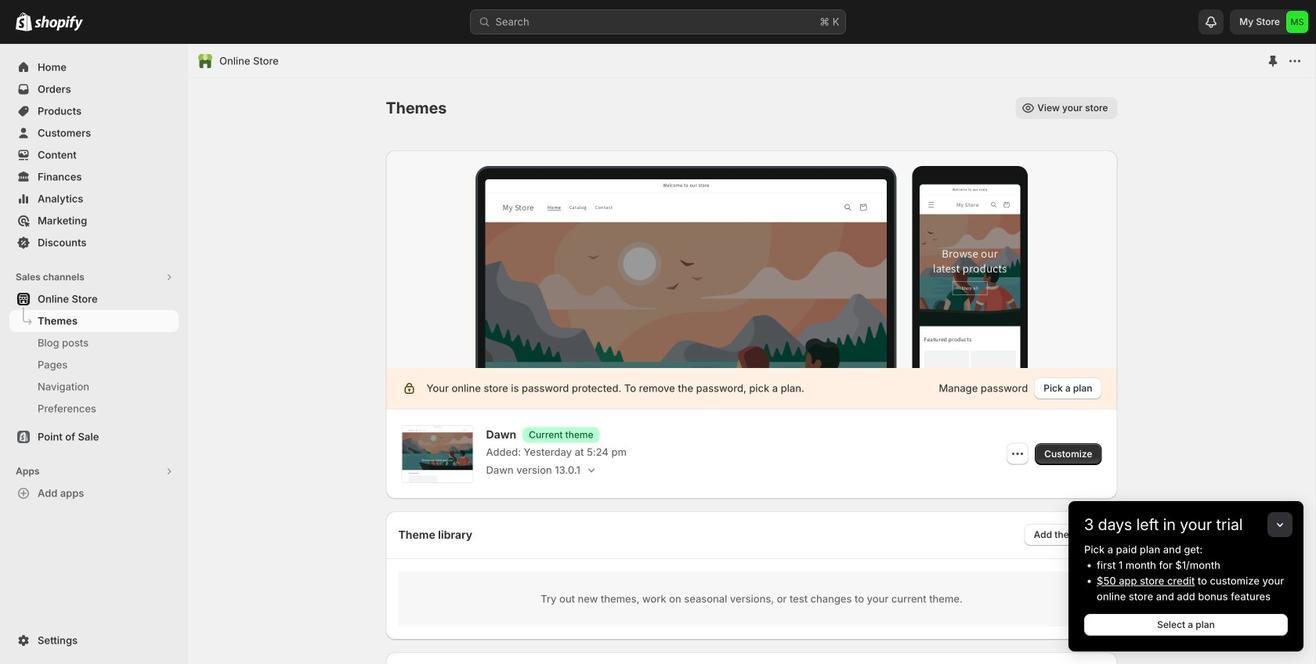 Task type: locate. For each thing, give the bounding box(es) containing it.
shopify image
[[16, 12, 32, 31], [34, 15, 83, 31]]

1 horizontal spatial shopify image
[[34, 15, 83, 31]]

online store image
[[197, 53, 213, 69]]



Task type: vqa. For each thing, say whether or not it's contained in the screenshot.
Shopify image
yes



Task type: describe. For each thing, give the bounding box(es) containing it.
my store image
[[1286, 11, 1308, 33]]

0 horizontal spatial shopify image
[[16, 12, 32, 31]]



